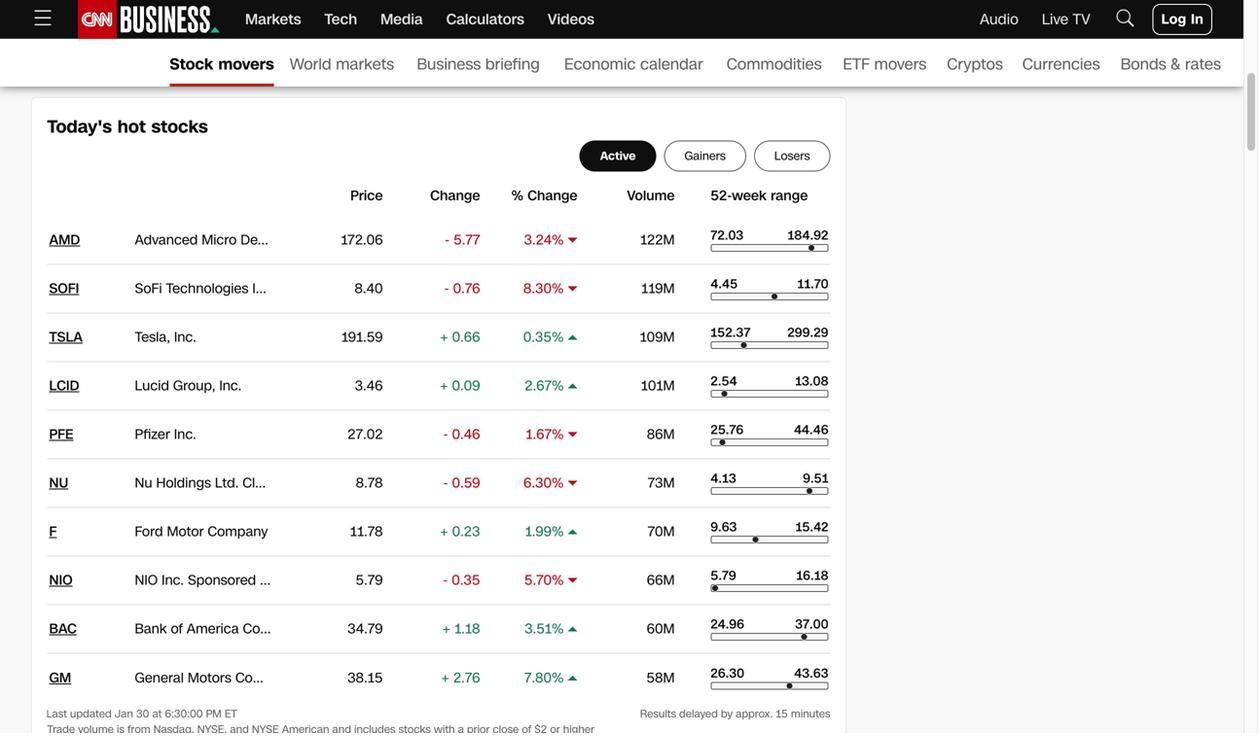 Task type: describe. For each thing, give the bounding box(es) containing it.
of
[[171, 620, 183, 639]]

sofi link
[[49, 279, 79, 298]]

volume
[[627, 186, 675, 205]]

inc. for tesla, inc.
[[174, 328, 196, 347]]

11.70
[[797, 275, 829, 293]]

markets
[[336, 54, 394, 75]]

13.08
[[795, 373, 829, 390]]

business briefing link
[[417, 38, 549, 87]]

economic calendar link
[[564, 38, 711, 87]]

nu holdings ltd. class a
[[135, 474, 289, 493]]

amd link
[[49, 231, 80, 250]]

3.46
[[355, 377, 383, 396]]

tesla,
[[135, 328, 170, 347]]

0 horizontal spatial 5.79
[[356, 571, 383, 590]]

stock
[[170, 54, 213, 75]]

38.15
[[347, 669, 383, 688]]

7.80 %
[[524, 669, 564, 688]]

last
[[46, 707, 67, 722]]

active
[[600, 148, 636, 164]]

technologies
[[166, 279, 248, 298]]

% for 1.67
[[552, 425, 564, 444]]

37.00
[[795, 616, 829, 633]]

stock movers
[[170, 54, 274, 75]]

lucid group, inc.
[[135, 377, 242, 396]]

etf movers
[[843, 54, 927, 75]]

52-
[[711, 186, 732, 205]]

delayed
[[679, 707, 718, 722]]

1 change from the left
[[430, 186, 480, 205]]

calculators
[[446, 9, 524, 30]]

general motors company
[[135, 669, 296, 688]]

% for 5.70
[[552, 571, 564, 590]]

- for - 5.77
[[445, 231, 450, 250]]

search icon image
[[1114, 6, 1137, 29]]

5.77
[[453, 231, 480, 250]]

log in
[[1161, 10, 1204, 29]]

tech
[[324, 9, 357, 30]]

1.99 %
[[525, 522, 564, 541]]

motor
[[167, 522, 204, 541]]

cryptos
[[947, 54, 1003, 75]]

pm
[[206, 707, 222, 722]]

% for 7.80
[[552, 669, 564, 688]]

16.18
[[796, 567, 829, 585]]

sofi
[[49, 279, 79, 298]]

in
[[1191, 10, 1204, 29]]

nio for nio inc. sponsored adr class a
[[135, 571, 158, 590]]

pfe
[[49, 425, 73, 444]]

172.06
[[341, 231, 383, 250]]

% for 3.51
[[552, 620, 564, 639]]

% for 1.99
[[552, 522, 564, 541]]

inc. right group,
[[219, 377, 242, 396]]

last updated jan 30 at 6:30:00 pm et
[[46, 707, 237, 722]]

bac link
[[49, 620, 77, 639]]

devices,
[[241, 231, 293, 250]]

2.76
[[453, 669, 480, 688]]

191.59
[[341, 328, 383, 347]]

1 horizontal spatial 5.79
[[711, 567, 736, 585]]

economic
[[564, 54, 636, 75]]

2.67
[[525, 377, 552, 396]]

tv
[[1073, 9, 1090, 30]]

+ for + 0.09
[[440, 377, 448, 396]]

bank of america corp
[[135, 620, 273, 639]]

- for - 0.46
[[443, 425, 448, 444]]

109m
[[640, 328, 675, 347]]

% for 8.30
[[552, 279, 564, 298]]

5.70
[[524, 571, 552, 590]]

+ for + 1.18
[[442, 620, 450, 639]]

audio link
[[980, 9, 1019, 30]]

log
[[1161, 10, 1186, 29]]

1.18
[[454, 620, 480, 639]]

9.63
[[711, 519, 737, 536]]

live
[[1042, 9, 1069, 30]]

tesla, inc.
[[135, 328, 196, 347]]

media link
[[381, 0, 423, 39]]

+ for + 0.23
[[440, 522, 448, 541]]

tech link
[[324, 0, 357, 39]]

movers for stock movers
[[218, 54, 274, 75]]

86m
[[647, 425, 675, 444]]

- 0.46
[[443, 425, 480, 444]]

live tv
[[1042, 9, 1090, 30]]

markets link
[[245, 0, 301, 39]]

bac
[[49, 620, 77, 639]]

company for ford motor company
[[208, 522, 268, 541]]

nio link
[[49, 571, 73, 590]]

1 horizontal spatial class
[[291, 571, 325, 590]]

% for 6.30
[[552, 474, 564, 493]]

videos link
[[548, 0, 594, 39]]

lcid
[[49, 377, 79, 396]]

0 vertical spatial a
[[280, 474, 289, 493]]

business briefing
[[417, 54, 540, 75]]

advanced
[[135, 231, 198, 250]]

- 0.59
[[443, 474, 480, 493]]

60m
[[647, 620, 675, 639]]

4.13
[[711, 470, 736, 487]]

business
[[417, 54, 481, 75]]

company for general motors company
[[235, 669, 296, 688]]

52-week range
[[711, 186, 808, 205]]

nu link
[[49, 474, 68, 493]]

73m
[[648, 474, 675, 493]]



Task type: vqa. For each thing, say whether or not it's contained in the screenshot.


Task type: locate. For each thing, give the bounding box(es) containing it.
1 horizontal spatial 0.35
[[523, 328, 552, 347]]

1 horizontal spatial movers
[[874, 54, 927, 75]]

9.51
[[803, 470, 829, 487]]

44.46
[[794, 421, 829, 439]]

currencies link
[[1022, 38, 1105, 87]]

152.37
[[711, 324, 751, 342]]

micro
[[202, 231, 237, 250]]

0 vertical spatial 0.35
[[523, 328, 552, 347]]

25.76
[[711, 421, 744, 439]]

% change
[[511, 186, 577, 205]]

1 nio from the left
[[49, 571, 73, 590]]

class right the ltd.
[[243, 474, 276, 493]]

losers
[[774, 148, 810, 164]]

2 nio from the left
[[135, 571, 158, 590]]

pfe link
[[49, 425, 73, 444]]

30
[[136, 707, 149, 722]]

0.23
[[452, 522, 480, 541]]

0 horizontal spatial class
[[243, 474, 276, 493]]

+ for + 2.76
[[441, 669, 449, 688]]

1.67
[[526, 425, 552, 444]]

inc. right tesla,
[[174, 328, 196, 347]]

- for - 0.59
[[443, 474, 448, 493]]

0 horizontal spatial nio
[[49, 571, 73, 590]]

% for 0.35
[[552, 328, 564, 347]]

nio up bac 'link'
[[49, 571, 73, 590]]

inc. for pfizer inc.
[[174, 425, 196, 444]]

movers down markets
[[218, 54, 274, 75]]

1 vertical spatial company
[[235, 669, 296, 688]]

change up 3.24 %
[[527, 186, 577, 205]]

a right the ltd.
[[280, 474, 289, 493]]

% for 2.67
[[552, 377, 564, 396]]

+ left 0.09
[[440, 377, 448, 396]]

change
[[430, 186, 480, 205], [527, 186, 577, 205]]

economic calendar
[[564, 54, 703, 75]]

1 movers from the left
[[218, 54, 274, 75]]

at
[[152, 707, 162, 722]]

+ 0.09
[[440, 377, 480, 396]]

minutes
[[791, 707, 830, 722]]

- left 5.77
[[445, 231, 450, 250]]

- left 0.76
[[444, 279, 449, 298]]

gainers
[[684, 148, 726, 164]]

nu
[[49, 474, 68, 493]]

+ left 1.18
[[442, 620, 450, 639]]

videos
[[548, 9, 594, 30]]

amd
[[49, 231, 80, 250]]

7.80
[[524, 669, 552, 688]]

company up "nio inc. sponsored adr class a"
[[208, 522, 268, 541]]

bonds & rates
[[1121, 54, 1221, 75]]

0 horizontal spatial movers
[[218, 54, 274, 75]]

pfizer
[[135, 425, 170, 444]]

nio for the nio link at the left of the page
[[49, 571, 73, 590]]

- 0.35
[[443, 571, 480, 590]]

27.02
[[348, 425, 383, 444]]

- down + 0.23
[[443, 571, 448, 590]]

nio down ford
[[135, 571, 158, 590]]

8.78
[[356, 474, 383, 493]]

1 horizontal spatial nio
[[135, 571, 158, 590]]

0 vertical spatial company
[[208, 522, 268, 541]]

- left the 0.59 at the left bottom of page
[[443, 474, 448, 493]]

hot
[[117, 115, 146, 139]]

1 horizontal spatial a
[[329, 571, 338, 590]]

- for - 0.35
[[443, 571, 448, 590]]

15
[[776, 707, 788, 722]]

70m
[[648, 522, 675, 541]]

184.92
[[788, 227, 829, 244]]

commodities link
[[727, 38, 827, 87]]

motors
[[188, 669, 231, 688]]

nu
[[135, 474, 152, 493]]

+
[[440, 328, 448, 347], [440, 377, 448, 396], [440, 522, 448, 541], [442, 620, 450, 639], [441, 669, 449, 688]]

+ left 0.66
[[440, 328, 448, 347]]

8.40
[[355, 279, 383, 298]]

live tv link
[[1042, 9, 1090, 30]]

gm
[[49, 669, 71, 688]]

1 vertical spatial class
[[291, 571, 325, 590]]

inc. right devices,
[[297, 231, 319, 250]]

4.45
[[711, 275, 738, 293]]

media
[[381, 9, 423, 30]]

+ left 2.76
[[441, 669, 449, 688]]

by
[[721, 707, 733, 722]]

sofi technologies inc
[[135, 279, 271, 298]]

5.79 down "11.78" at the left
[[356, 571, 383, 590]]

119m
[[641, 279, 675, 298]]

26.30
[[711, 665, 744, 683]]

8.30
[[523, 279, 552, 298]]

15.42
[[795, 519, 829, 536]]

3.24 %
[[524, 231, 564, 250]]

currencies
[[1022, 54, 1100, 75]]

inc. up of on the left of the page
[[162, 571, 184, 590]]

1 vertical spatial a
[[329, 571, 338, 590]]

- left 0.46
[[443, 425, 448, 444]]

+ 0.23
[[440, 522, 480, 541]]

5.70 %
[[524, 571, 564, 590]]

58m
[[646, 669, 675, 688]]

etf movers link
[[843, 38, 931, 87]]

0.59
[[452, 474, 480, 493]]

3.24
[[524, 231, 552, 250]]

0.35 down the 0.23
[[452, 571, 480, 590]]

0.76
[[453, 279, 480, 298]]

pfizer inc.
[[135, 425, 196, 444]]

today's
[[47, 115, 112, 139]]

audio
[[980, 9, 1019, 30]]

inc.
[[297, 231, 319, 250], [174, 328, 196, 347], [219, 377, 242, 396], [174, 425, 196, 444], [162, 571, 184, 590]]

open menu icon image
[[31, 6, 54, 29]]

tsla
[[49, 328, 83, 347]]

company down corp
[[235, 669, 296, 688]]

101m
[[641, 377, 675, 396]]

movers for etf movers
[[874, 54, 927, 75]]

movers right etf at the top right of page
[[874, 54, 927, 75]]

a
[[280, 474, 289, 493], [329, 571, 338, 590]]

inc. for nio inc. sponsored adr class a
[[162, 571, 184, 590]]

a right adr
[[329, 571, 338, 590]]

1 vertical spatial 0.35
[[452, 571, 480, 590]]

% for 3.24
[[552, 231, 564, 250]]

bank
[[135, 620, 167, 639]]

stock movers link
[[170, 38, 274, 87]]

world markets
[[290, 54, 394, 75]]

0 horizontal spatial change
[[430, 186, 480, 205]]

movers inside etf movers link
[[874, 54, 927, 75]]

inc. right pfizer
[[174, 425, 196, 444]]

0.35 down 8.30
[[523, 328, 552, 347]]

class
[[243, 474, 276, 493], [291, 571, 325, 590]]

class right adr
[[291, 571, 325, 590]]

0.35 %
[[523, 328, 564, 347]]

- 5.77
[[445, 231, 480, 250]]

%
[[511, 186, 523, 205], [552, 231, 564, 250], [552, 279, 564, 298], [552, 328, 564, 347], [552, 377, 564, 396], [552, 425, 564, 444], [552, 474, 564, 493], [552, 522, 564, 541], [552, 571, 564, 590], [552, 620, 564, 639], [552, 669, 564, 688]]

bonds
[[1121, 54, 1166, 75]]

stocks
[[151, 115, 208, 139]]

1 horizontal spatial change
[[527, 186, 577, 205]]

0.66
[[452, 328, 480, 347]]

5.79 down 9.63
[[711, 567, 736, 585]]

0 vertical spatial class
[[243, 474, 276, 493]]

- 0.76
[[444, 279, 480, 298]]

tsla link
[[49, 328, 83, 347]]

lucid
[[135, 377, 169, 396]]

+ 2.76
[[441, 669, 480, 688]]

+ for + 0.66
[[440, 328, 448, 347]]

change up - 5.77
[[430, 186, 480, 205]]

122m
[[640, 231, 675, 250]]

0 horizontal spatial a
[[280, 474, 289, 493]]

- for - 0.76
[[444, 279, 449, 298]]

+ left the 0.23
[[440, 522, 448, 541]]

34.79
[[348, 620, 383, 639]]

2 change from the left
[[527, 186, 577, 205]]

2 movers from the left
[[874, 54, 927, 75]]

adr
[[260, 571, 288, 590]]

6.30
[[524, 474, 552, 493]]

movers inside stock movers link
[[218, 54, 274, 75]]

corp
[[243, 620, 273, 639]]

0 horizontal spatial 0.35
[[452, 571, 480, 590]]



